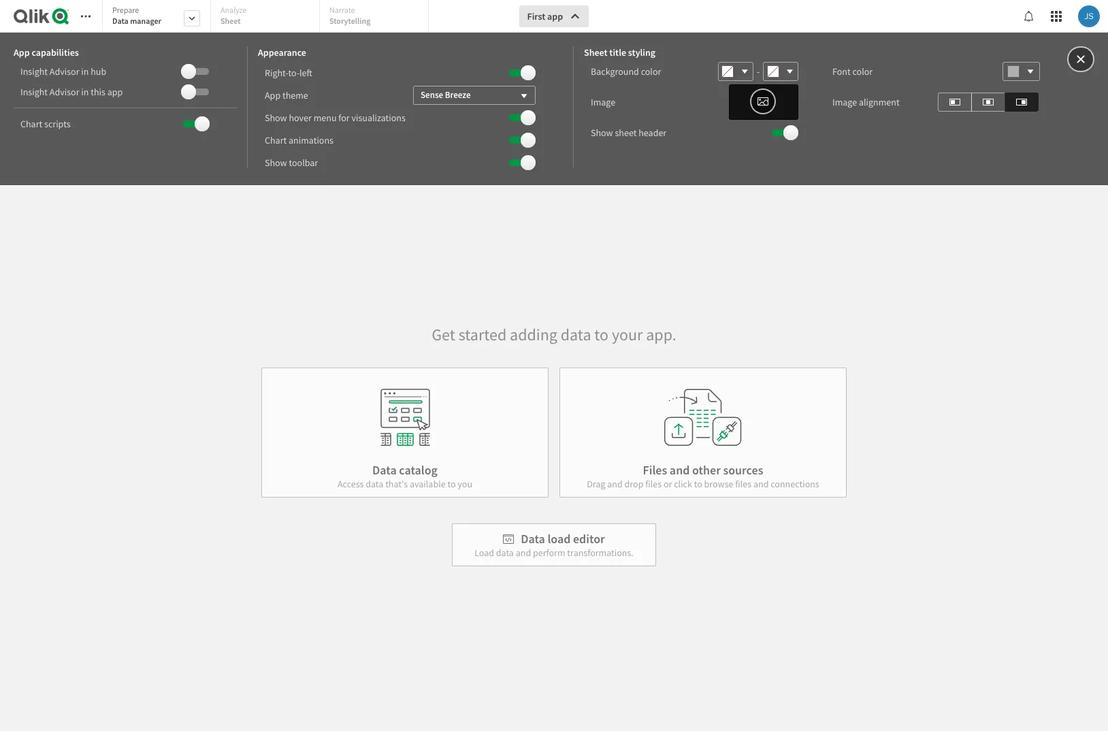 Task type: vqa. For each thing, say whether or not it's contained in the screenshot.
catalog
yes



Task type: describe. For each thing, give the bounding box(es) containing it.
you
[[458, 478, 473, 490]]

appearance
[[258, 46, 306, 59]]

theme
[[283, 89, 308, 101]]

that's
[[386, 478, 408, 490]]

started
[[459, 324, 507, 345]]

files
[[643, 463, 668, 478]]

insight for insight advisor in this app
[[20, 86, 48, 98]]

or
[[664, 478, 673, 490]]

hub
[[91, 65, 106, 78]]

left
[[300, 66, 313, 79]]

app for app theme
[[265, 89, 281, 101]]

image for image
[[591, 96, 616, 108]]

insight for insight advisor in hub
[[20, 65, 48, 78]]

in for hub
[[81, 65, 89, 78]]

chart for chart scripts
[[20, 118, 42, 130]]

editor
[[574, 531, 605, 547]]

alignment
[[860, 96, 900, 108]]

show for show hover menu for visualizations
[[265, 111, 287, 124]]

load
[[475, 547, 495, 559]]

hover
[[289, 111, 312, 124]]

access
[[338, 478, 364, 490]]

chart for chart animations
[[265, 134, 287, 146]]

image alignment
[[833, 96, 900, 108]]

sense breeze
[[421, 89, 471, 100]]

available
[[410, 478, 446, 490]]

first
[[528, 10, 546, 22]]

get started adding data to your app.
[[432, 324, 677, 345]]

transformations.
[[568, 547, 634, 559]]

show toolbar
[[265, 156, 318, 169]]

app.
[[647, 324, 677, 345]]

get started adding data to your app. application
[[0, 0, 1109, 732]]

to-
[[288, 66, 300, 79]]

chart scripts
[[20, 118, 71, 130]]

and right drag
[[608, 478, 623, 490]]

in for this
[[81, 86, 89, 98]]

drag
[[587, 478, 606, 490]]

prepare
[[112, 5, 139, 15]]

advisor for this
[[50, 86, 79, 98]]

scripts
[[44, 118, 71, 130]]

breeze
[[445, 89, 471, 100]]

app theme
[[265, 89, 308, 101]]

color for font color
[[853, 65, 873, 78]]

align left image
[[950, 94, 961, 110]]

toolbar
[[289, 156, 318, 169]]

data load editor
[[521, 531, 605, 547]]

right-
[[265, 66, 288, 79]]

app capabilities
[[14, 46, 79, 59]]

styling
[[629, 46, 656, 59]]

-
[[757, 65, 760, 78]]

select image image
[[757, 93, 770, 110]]

insight advisor in hub
[[20, 65, 106, 78]]

connections
[[771, 478, 820, 490]]

and left connections
[[754, 478, 769, 490]]

perform
[[533, 547, 566, 559]]

1 horizontal spatial data
[[496, 547, 514, 559]]

background color
[[591, 65, 662, 78]]

data for that's
[[366, 478, 384, 490]]

font
[[833, 65, 851, 78]]

animations
[[289, 134, 334, 146]]

to inside data catalog access data that's available to you
[[448, 478, 456, 490]]

visualizations
[[352, 111, 406, 124]]

click
[[674, 478, 693, 490]]

menu
[[314, 111, 337, 124]]

1 horizontal spatial to
[[595, 324, 609, 345]]

show hover menu for visualizations
[[265, 111, 406, 124]]



Task type: locate. For each thing, give the bounding box(es) containing it.
get
[[432, 324, 456, 345]]

data inside prepare data manager
[[112, 16, 129, 26]]

0 horizontal spatial color
[[641, 65, 662, 78]]

image down background at the top right of page
[[591, 96, 616, 108]]

2 in from the top
[[81, 86, 89, 98]]

toolbar containing first app
[[0, 0, 1109, 185]]

2 image from the left
[[833, 96, 858, 108]]

advisor
[[50, 65, 79, 78], [50, 86, 79, 98]]

to left the you
[[448, 478, 456, 490]]

close app options image
[[1076, 51, 1088, 67]]

2 advisor from the top
[[50, 86, 79, 98]]

sheet title styling
[[584, 46, 656, 59]]

0 horizontal spatial data
[[366, 478, 384, 490]]

data for data catalog access data that's available to you
[[373, 463, 397, 478]]

insight up chart scripts
[[20, 86, 48, 98]]

1 vertical spatial in
[[81, 86, 89, 98]]

data down prepare
[[112, 16, 129, 26]]

1 horizontal spatial data
[[373, 463, 397, 478]]

for
[[339, 111, 350, 124]]

in left hub
[[81, 65, 89, 78]]

chart up show toolbar
[[265, 134, 287, 146]]

drop
[[625, 478, 644, 490]]

advisor down capabilities
[[50, 65, 79, 78]]

1 horizontal spatial color
[[853, 65, 873, 78]]

1 files from the left
[[646, 478, 662, 490]]

advisor for hub
[[50, 65, 79, 78]]

and left perform
[[516, 547, 531, 559]]

1 color from the left
[[641, 65, 662, 78]]

color down styling
[[641, 65, 662, 78]]

1 horizontal spatial image
[[833, 96, 858, 108]]

align right image
[[1017, 94, 1028, 110]]

font color
[[833, 65, 873, 78]]

0 vertical spatial advisor
[[50, 65, 79, 78]]

prepare data manager
[[112, 5, 161, 26]]

chart
[[20, 118, 42, 130], [265, 134, 287, 146]]

show for show sheet header
[[591, 127, 614, 139]]

to right click
[[695, 478, 703, 490]]

app
[[548, 10, 563, 22], [107, 86, 123, 98]]

data
[[561, 324, 592, 345], [366, 478, 384, 490], [496, 547, 514, 559]]

app inside button
[[548, 10, 563, 22]]

capabilities
[[32, 46, 79, 59]]

insight down app capabilities
[[20, 65, 48, 78]]

0 horizontal spatial image
[[591, 96, 616, 108]]

1 vertical spatial app
[[265, 89, 281, 101]]

0 vertical spatial app
[[14, 46, 30, 59]]

1 vertical spatial app
[[107, 86, 123, 98]]

adding
[[510, 324, 558, 345]]

browse
[[705, 478, 734, 490]]

2 insight from the top
[[20, 86, 48, 98]]

jacob simon image
[[1079, 5, 1101, 27]]

2 vertical spatial data
[[521, 531, 545, 547]]

1 horizontal spatial app
[[548, 10, 563, 22]]

load data and perform transformations.
[[475, 547, 634, 559]]

1 vertical spatial insight
[[20, 86, 48, 98]]

0 horizontal spatial data
[[112, 16, 129, 26]]

manager
[[130, 16, 161, 26]]

files left or
[[646, 478, 662, 490]]

0 vertical spatial insight
[[20, 65, 48, 78]]

advisor down insight advisor in hub
[[50, 86, 79, 98]]

and right files
[[670, 463, 690, 478]]

background
[[591, 65, 640, 78]]

1 image from the left
[[591, 96, 616, 108]]

1 vertical spatial show
[[591, 127, 614, 139]]

in left this
[[81, 86, 89, 98]]

2 vertical spatial show
[[265, 156, 287, 169]]

1 horizontal spatial files
[[736, 478, 752, 490]]

0 vertical spatial show
[[265, 111, 287, 124]]

0 horizontal spatial chart
[[20, 118, 42, 130]]

0 vertical spatial chart
[[20, 118, 42, 130]]

insight
[[20, 65, 48, 78], [20, 86, 48, 98]]

data left 'that's'
[[366, 478, 384, 490]]

sheet
[[615, 127, 637, 139]]

files and other sources drag and drop files or click to browse files and connections
[[587, 463, 820, 490]]

right-to-left
[[265, 66, 313, 79]]

data left "catalog"
[[373, 463, 397, 478]]

color
[[641, 65, 662, 78], [853, 65, 873, 78]]

2 horizontal spatial data
[[521, 531, 545, 547]]

app left theme
[[265, 89, 281, 101]]

show sheet header
[[591, 127, 667, 139]]

app for app capabilities
[[14, 46, 30, 59]]

1 vertical spatial advisor
[[50, 86, 79, 98]]

and
[[670, 463, 690, 478], [608, 478, 623, 490], [754, 478, 769, 490], [516, 547, 531, 559]]

chart left scripts
[[20, 118, 42, 130]]

to left your
[[595, 324, 609, 345]]

show
[[265, 111, 287, 124], [591, 127, 614, 139], [265, 156, 287, 169]]

chart animations
[[265, 134, 334, 146]]

0 vertical spatial in
[[81, 65, 89, 78]]

app left capabilities
[[14, 46, 30, 59]]

image for image alignment
[[833, 96, 858, 108]]

other
[[693, 463, 721, 478]]

show left sheet
[[591, 127, 614, 139]]

show for show toolbar
[[265, 156, 287, 169]]

files
[[646, 478, 662, 490], [736, 478, 752, 490]]

1 advisor from the top
[[50, 65, 79, 78]]

align center image
[[984, 94, 994, 110]]

image
[[591, 96, 616, 108], [833, 96, 858, 108]]

app
[[14, 46, 30, 59], [265, 89, 281, 101]]

this
[[91, 86, 106, 98]]

first app button
[[519, 5, 589, 27]]

data
[[112, 16, 129, 26], [373, 463, 397, 478], [521, 531, 545, 547]]

to inside files and other sources drag and drop files or click to browse files and connections
[[695, 478, 703, 490]]

sheet
[[584, 46, 608, 59]]

0 vertical spatial app
[[548, 10, 563, 22]]

first app
[[528, 10, 563, 22]]

0 vertical spatial data
[[112, 16, 129, 26]]

1 horizontal spatial chart
[[265, 134, 287, 146]]

show left hover
[[265, 111, 287, 124]]

toolbar
[[0, 0, 1109, 185]]

data right load
[[496, 547, 514, 559]]

load
[[548, 531, 571, 547]]

to
[[595, 324, 609, 345], [448, 478, 456, 490], [695, 478, 703, 490]]

2 color from the left
[[853, 65, 873, 78]]

2 vertical spatial data
[[496, 547, 514, 559]]

app right "first"
[[548, 10, 563, 22]]

title
[[610, 46, 627, 59]]

1 vertical spatial data
[[373, 463, 397, 478]]

2 files from the left
[[736, 478, 752, 490]]

sources
[[724, 463, 764, 478]]

color right font
[[853, 65, 873, 78]]

1 insight from the top
[[20, 65, 48, 78]]

data left 'load'
[[521, 531, 545, 547]]

1 vertical spatial chart
[[265, 134, 287, 146]]

0 vertical spatial data
[[561, 324, 592, 345]]

data inside data catalog access data that's available to you
[[366, 478, 384, 490]]

your
[[612, 324, 643, 345]]

insight advisor in this app
[[20, 86, 123, 98]]

sense breeze button
[[413, 85, 536, 105]]

1 horizontal spatial app
[[265, 89, 281, 101]]

app right this
[[107, 86, 123, 98]]

data for to
[[561, 324, 592, 345]]

data right adding
[[561, 324, 592, 345]]

0 horizontal spatial to
[[448, 478, 456, 490]]

show left toolbar
[[265, 156, 287, 169]]

image down font
[[833, 96, 858, 108]]

0 horizontal spatial app
[[107, 86, 123, 98]]

data catalog access data that's available to you
[[338, 463, 473, 490]]

0 horizontal spatial files
[[646, 478, 662, 490]]

color for background color
[[641, 65, 662, 78]]

2 horizontal spatial to
[[695, 478, 703, 490]]

sense
[[421, 89, 444, 100]]

data inside data catalog access data that's available to you
[[373, 463, 397, 478]]

1 vertical spatial data
[[366, 478, 384, 490]]

catalog
[[399, 463, 438, 478]]

data for data load editor
[[521, 531, 545, 547]]

files right browse
[[736, 478, 752, 490]]

1 in from the top
[[81, 65, 89, 78]]

2 horizontal spatial data
[[561, 324, 592, 345]]

in
[[81, 65, 89, 78], [81, 86, 89, 98]]

0 horizontal spatial app
[[14, 46, 30, 59]]

header
[[639, 127, 667, 139]]



